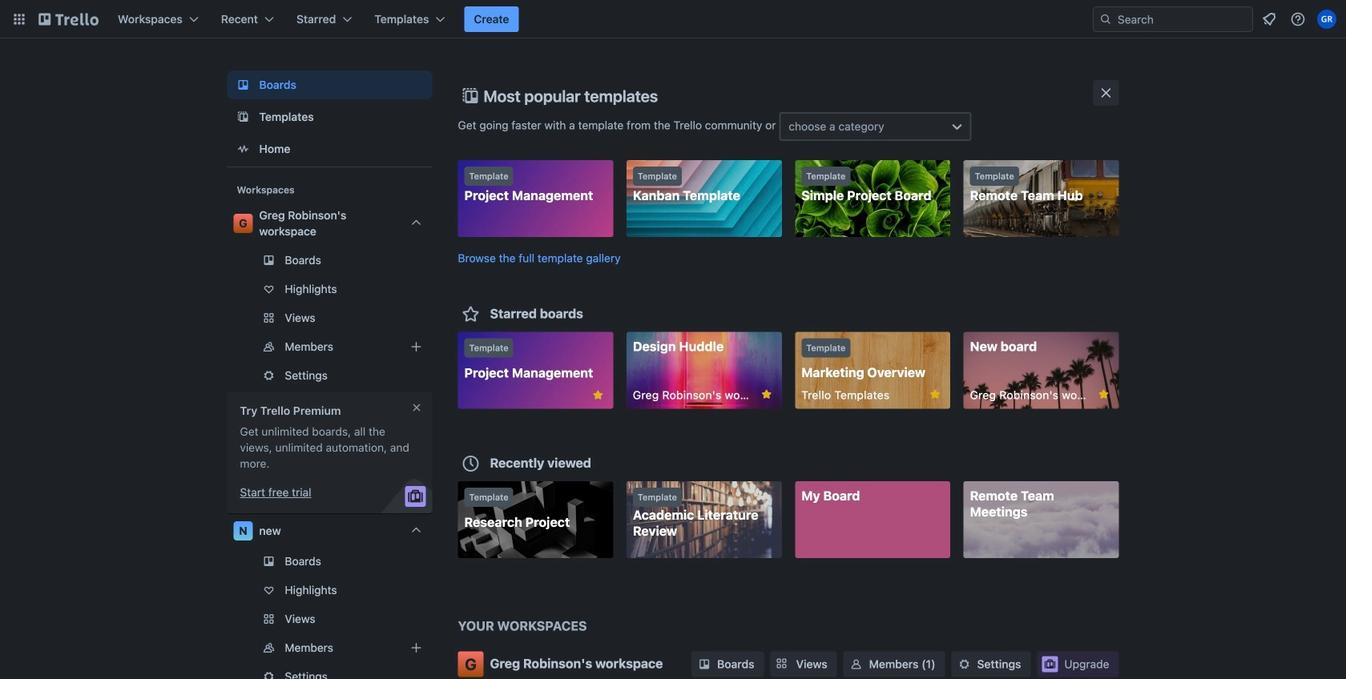 Task type: describe. For each thing, give the bounding box(es) containing it.
0 horizontal spatial click to unstar this board. it will be removed from your starred list. image
[[591, 388, 605, 403]]

0 notifications image
[[1260, 10, 1279, 29]]

3 sm image from the left
[[957, 657, 973, 673]]

board image
[[234, 75, 253, 95]]

back to home image
[[38, 6, 99, 32]]

primary element
[[0, 0, 1347, 38]]

search image
[[1100, 13, 1113, 26]]

1 horizontal spatial click to unstar this board. it will be removed from your starred list. image
[[928, 388, 943, 402]]



Task type: vqa. For each thing, say whether or not it's contained in the screenshot.
the bottommost sent
no



Task type: locate. For each thing, give the bounding box(es) containing it.
1 horizontal spatial sm image
[[849, 657, 865, 673]]

click to unstar this board. it will be removed from your starred list. image
[[928, 388, 943, 402], [591, 388, 605, 403]]

click to unstar this board. it will be removed from your starred list. image
[[760, 388, 774, 402]]

template board image
[[234, 107, 253, 127]]

0 horizontal spatial sm image
[[697, 657, 713, 673]]

2 sm image from the left
[[849, 657, 865, 673]]

greg robinson (gregrobinson96) image
[[1318, 10, 1337, 29]]

add image
[[407, 639, 426, 658]]

Search field
[[1113, 8, 1253, 30]]

sm image
[[697, 657, 713, 673], [849, 657, 865, 673], [957, 657, 973, 673]]

add image
[[407, 337, 426, 357]]

2 horizontal spatial sm image
[[957, 657, 973, 673]]

home image
[[234, 139, 253, 159]]

open information menu image
[[1290, 11, 1307, 27]]

1 sm image from the left
[[697, 657, 713, 673]]



